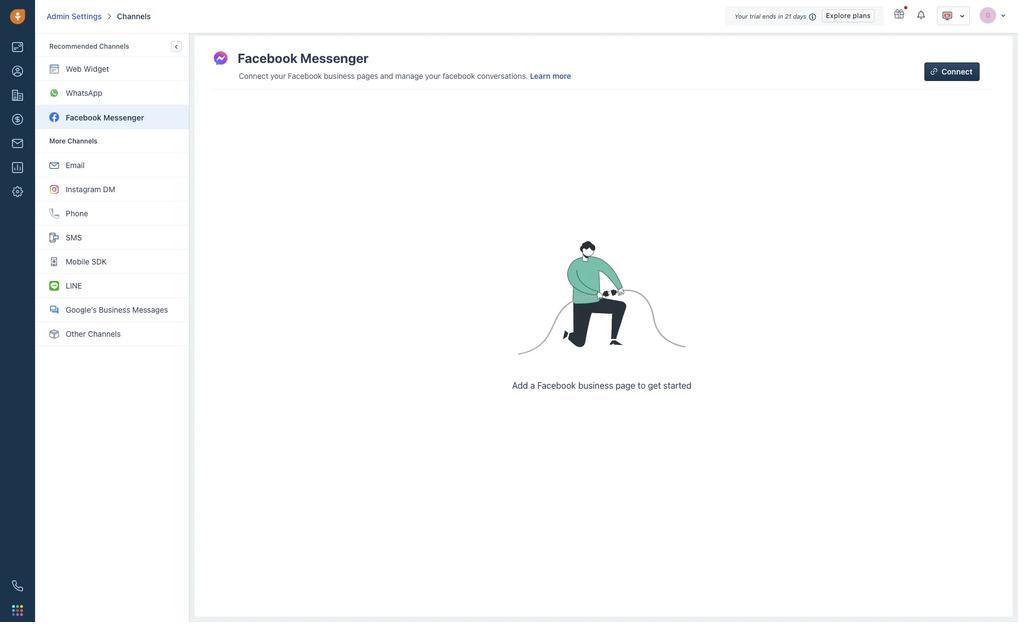 Task type: vqa. For each thing, say whether or not it's contained in the screenshot.
Press SPACE to select this row. row containing 49
no



Task type: locate. For each thing, give the bounding box(es) containing it.
channels for recommended channels
[[99, 42, 129, 50]]

0 horizontal spatial messenger
[[103, 113, 144, 122]]

channels up web widget link
[[99, 42, 129, 50]]

connect button
[[925, 62, 980, 81]]

business left page
[[579, 381, 614, 391]]

0 horizontal spatial your
[[271, 71, 286, 81]]

messages
[[132, 305, 168, 315]]

bell regular image
[[918, 10, 927, 20]]

plans
[[853, 11, 871, 20]]

other channels link
[[36, 322, 189, 346]]

web
[[66, 64, 82, 73]]

conversations.
[[477, 71, 528, 81]]

email link
[[36, 153, 189, 178]]

channels down google's business messages link
[[88, 329, 121, 339]]

facebook
[[443, 71, 475, 81]]

trial
[[750, 13, 761, 20]]

web widget
[[66, 64, 109, 73]]

your
[[735, 13, 748, 20]]

other
[[66, 329, 86, 339]]

google's
[[66, 305, 97, 315]]

0 horizontal spatial facebook messenger
[[66, 113, 144, 122]]

whatsapp link
[[36, 81, 189, 105]]

0 vertical spatial channels
[[117, 12, 151, 21]]

your
[[271, 71, 286, 81], [425, 71, 441, 81]]

phone element
[[7, 575, 28, 597]]

mobile
[[66, 257, 89, 266]]

facebook messenger
[[238, 50, 369, 66], [66, 113, 144, 122]]

connect inside button
[[942, 67, 973, 76]]

1 horizontal spatial connect
[[942, 67, 973, 76]]

learn
[[530, 71, 551, 81]]

1 vertical spatial channels
[[99, 42, 129, 50]]

explore
[[827, 11, 851, 20]]

2 vertical spatial channels
[[88, 329, 121, 339]]

channels right settings
[[117, 12, 151, 21]]

a
[[531, 381, 535, 391]]

0 vertical spatial facebook messenger
[[238, 50, 369, 66]]

1 horizontal spatial your
[[425, 71, 441, 81]]

business for pages
[[324, 71, 355, 81]]

messenger down whatsapp link on the left of page
[[103, 113, 144, 122]]

instagram
[[66, 185, 101, 194]]

other channels
[[66, 329, 121, 339]]

started
[[664, 381, 692, 391]]

ic_arrow_down image
[[1001, 12, 1007, 18]]

facebook
[[238, 50, 298, 66], [288, 71, 322, 81], [66, 113, 101, 122], [538, 381, 576, 391]]

2 your from the left
[[425, 71, 441, 81]]

business for page
[[579, 381, 614, 391]]

business
[[324, 71, 355, 81], [579, 381, 614, 391]]

1 vertical spatial messenger
[[103, 113, 144, 122]]

21
[[785, 13, 792, 20]]

instagram dm
[[66, 185, 115, 194]]

connect
[[942, 67, 973, 76], [239, 71, 269, 81]]

0 vertical spatial business
[[324, 71, 355, 81]]

admin settings link
[[47, 11, 102, 22]]

days
[[794, 13, 807, 20]]

instagram dm link
[[36, 178, 189, 202]]

messenger up pages
[[300, 50, 369, 66]]

1 horizontal spatial messenger
[[300, 50, 369, 66]]

1 your from the left
[[271, 71, 286, 81]]

1 horizontal spatial business
[[579, 381, 614, 391]]

ic_info_icon image
[[810, 12, 817, 21]]

0 horizontal spatial business
[[324, 71, 355, 81]]

google's business messages link
[[36, 298, 189, 322]]

google's business messages
[[66, 305, 168, 315]]

page
[[616, 381, 636, 391]]

channels
[[117, 12, 151, 21], [99, 42, 129, 50], [88, 329, 121, 339]]

phone
[[66, 209, 88, 218]]

and
[[380, 71, 393, 81]]

0 horizontal spatial connect
[[239, 71, 269, 81]]

add a facebook business page to get started
[[512, 381, 692, 391]]

1 vertical spatial business
[[579, 381, 614, 391]]

messenger
[[300, 50, 369, 66], [103, 113, 144, 122]]

business left pages
[[324, 71, 355, 81]]

0 vertical spatial messenger
[[300, 50, 369, 66]]

phone link
[[36, 202, 189, 226]]

recommended
[[49, 42, 97, 50]]

dm
[[103, 185, 115, 194]]



Task type: describe. For each thing, give the bounding box(es) containing it.
business
[[99, 305, 130, 315]]

learn more link
[[530, 71, 572, 81]]

whatsapp
[[66, 88, 102, 98]]

1 vertical spatial facebook messenger
[[66, 113, 144, 122]]

mobile sdk link
[[36, 250, 189, 274]]

more
[[553, 71, 572, 81]]

admin settings
[[47, 12, 102, 21]]

widget
[[84, 64, 109, 73]]

in
[[778, 13, 784, 20]]

1 horizontal spatial facebook messenger
[[238, 50, 369, 66]]

connect your facebook business pages and manage your facebook conversations. learn more
[[239, 71, 572, 81]]

channels for other channels
[[88, 329, 121, 339]]

add
[[512, 381, 528, 391]]

explore plans
[[827, 11, 871, 20]]

ic_arrow_down image
[[960, 12, 966, 20]]

missing translation "unavailable" for locale "en-us" image
[[943, 10, 954, 21]]

angle left image
[[175, 43, 178, 50]]

your trial ends in 21 days
[[735, 13, 807, 20]]

phone image
[[12, 581, 23, 592]]

recommended channels
[[49, 42, 129, 50]]

sms link
[[36, 226, 189, 250]]

get
[[648, 381, 661, 391]]

ends
[[763, 13, 777, 20]]

pages
[[357, 71, 378, 81]]

settings
[[72, 12, 102, 21]]

email
[[66, 161, 85, 170]]

line
[[66, 281, 82, 290]]

facebook inside facebook messenger link
[[66, 113, 101, 122]]

line link
[[36, 274, 189, 298]]

mobile sdk
[[66, 257, 107, 266]]

connect for connect
[[942, 67, 973, 76]]

connect for connect your facebook business pages and manage your facebook conversations. learn more
[[239, 71, 269, 81]]

sdk
[[92, 257, 107, 266]]

facebook messenger link
[[36, 105, 189, 129]]

sms
[[66, 233, 82, 242]]

freshworks switcher image
[[12, 605, 23, 616]]

web widget link
[[36, 57, 189, 81]]

manage
[[395, 71, 423, 81]]

admin
[[47, 12, 70, 21]]

explore plans button
[[823, 9, 875, 22]]

to
[[638, 381, 646, 391]]



